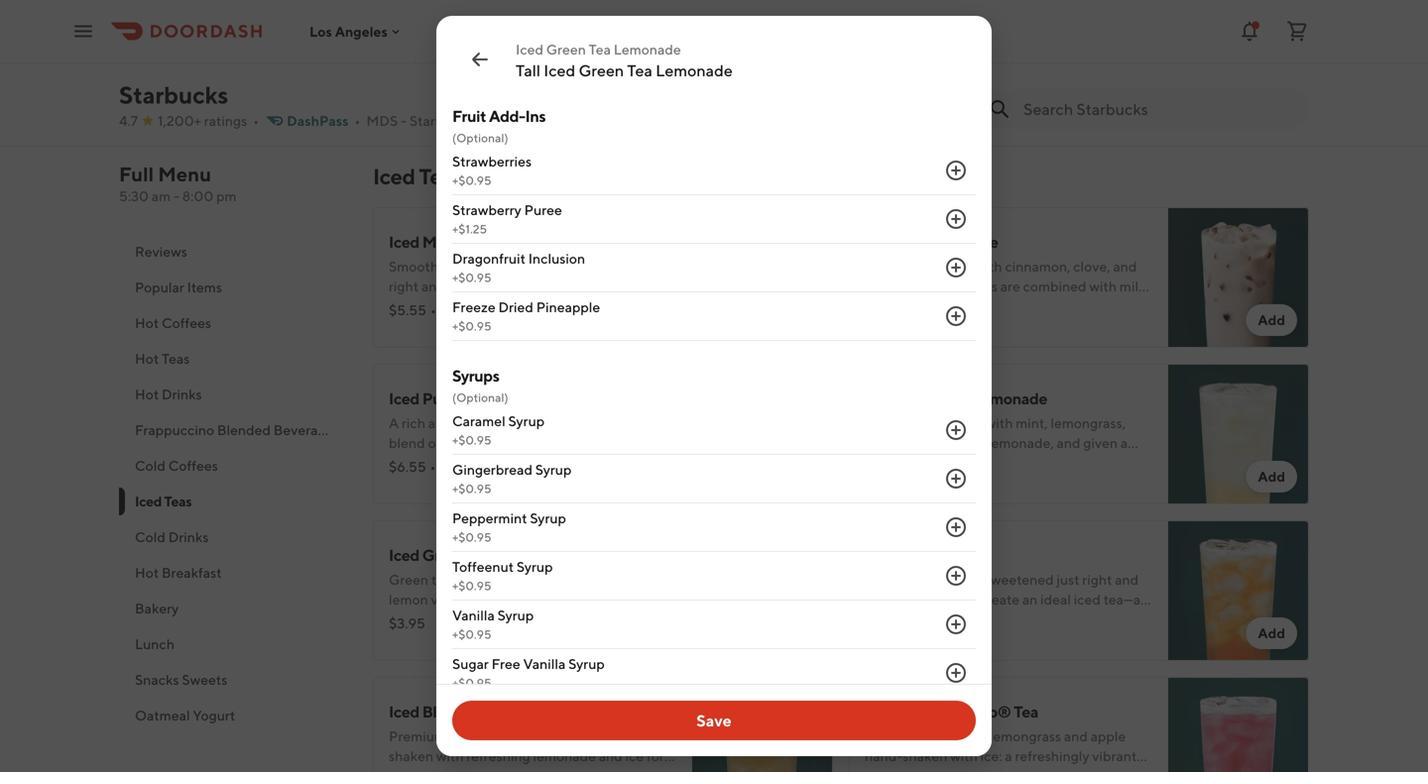 Task type: describe. For each thing, give the bounding box(es) containing it.
1 horizontal spatial latte
[[601, 389, 638, 408]]

blended inside iced green tea green tea blended with mint, lemongrass and lemon verbena, and given a good shake with ice. lightly flavored and oh-so-refreshing!
[[454, 572, 507, 588]]

popular items button
[[119, 270, 349, 306]]

0 vertical spatial teas
[[419, 164, 462, 189]]

just inside iced black tea lemonade premium black tea sweetened just right, then shaken with refreshing lemonade and ice for this arnold palmer-inspired beverage.
[[581, 729, 604, 745]]

hot drinks button
[[119, 377, 349, 413]]

tea for green
[[945, 389, 970, 408]]

0 horizontal spatial starbucks
[[119, 81, 228, 109]]

with inside iced black tea premium black tea sweetened just right and shaken with ice to create an ideal iced tea—a rich and flavorful black tea journey awaits you.
[[913, 592, 940, 608]]

+$0.95 inside strawberries +$0.95
[[452, 174, 492, 188]]

free
[[492, 656, 521, 673]]

tea inside iced green tea green tea blended with mint, lemongrass and lemon verbena, and given a good shake with ice. lightly flavored and oh-so-refreshing!
[[431, 572, 451, 588]]

arnold
[[415, 768, 458, 773]]

blended inside iced green tea lemonade green tea blended with mint, lemongrass, lemon verbena and lemonade, and given a good shake with ice. lightly flavored and oh- so-refreshing!
[[930, 415, 983, 432]]

lunch button
[[119, 627, 349, 663]]

strawberry puree +$1.25
[[452, 202, 562, 236]]

back image
[[468, 48, 492, 71]]

hot for hot drinks
[[135, 386, 159, 403]]

0 vertical spatial iced teas
[[373, 164, 462, 189]]

cold for cold drinks
[[135, 529, 166, 546]]

Item Search search field
[[1024, 98, 1294, 120]]

frappuccino blended beverages
[[135, 422, 340, 438]]

increase quantity by 1 image for freeze dried pineapple
[[944, 305, 968, 328]]

an
[[1023, 592, 1038, 608]]

pumpkin
[[422, 389, 486, 408]]

iced for black
[[865, 546, 896, 565]]

with inside iced black tea lemonade premium black tea sweetened just right, then shaken with refreshing lemonade and ice for this arnold palmer-inspired beverage.
[[436, 749, 464, 765]]

drinks for cold drinks
[[168, 529, 209, 546]]

92% (26)
[[458, 302, 514, 318]]

latte for iced matcha tea latte
[[506, 233, 543, 251]]

cold for cold coffees
[[135, 458, 166, 474]]

- inside full menu 5:30 am - 8:00 pm
[[174, 188, 180, 204]]

0 vertical spatial peppermint
[[422, 6, 506, 25]]

add-
[[489, 107, 525, 125]]

gingerbread
[[452, 462, 533, 478]]

flavorful
[[918, 612, 971, 628]]

breakfast
[[162, 565, 222, 581]]

for inside iced chai tea latte black tea infused with cinnamon, clove, and other warming spices are combined with milk and ice for the perfect balance of sweet and spicy.
[[913, 298, 931, 314]]

never
[[389, 298, 424, 314]]

dried
[[498, 299, 534, 315]]

smooth
[[389, 258, 439, 275]]

iced for tea
[[389, 546, 420, 565]]

full menu 5:30 am - 8:00 pm
[[119, 163, 237, 204]]

lemongrass for iced passion tango® tea
[[990, 729, 1062, 745]]

so- inside iced green tea lemonade green tea blended with mint, lemongrass, lemon verbena and lemonade, and given a good shake with ice. lightly flavored and oh- so-refreshing!
[[865, 475, 885, 491]]

reviews
[[135, 244, 187, 260]]

black inside iced chai tea latte black tea infused with cinnamon, clove, and other warming spices are combined with milk and ice for the perfect balance of sweet and spicy.
[[865, 258, 900, 275]]

tasted
[[427, 298, 467, 314]]

iced matcha tea latte image
[[692, 207, 833, 348]]

good.
[[487, 298, 523, 314]]

vibrant
[[1093, 749, 1137, 765]]

a
[[865, 729, 875, 745]]

ins
[[525, 107, 546, 125]]

sweets
[[182, 672, 227, 688]]

ratings
[[204, 113, 247, 129]]

2 vertical spatial teas
[[164, 494, 192, 510]]

1 vertical spatial iced teas
[[135, 494, 192, 510]]

frappuccino blended beverages button
[[119, 413, 349, 448]]

sweetened inside iced black tea premium black tea sweetened just right and shaken with ice to create an ideal iced tea—a rich and flavorful black tea journey awaits you.
[[985, 572, 1054, 588]]

milk inside iced chai tea latte black tea infused with cinnamon, clove, and other warming spices are combined with milk and ice for the perfect balance of sweet and spicy.
[[1120, 278, 1146, 295]]

just inside iced black tea premium black tea sweetened just right and shaken with ice to create an ideal iced tea—a rich and flavorful black tea journey awaits you.
[[1057, 572, 1080, 588]]

hot for hot teas
[[135, 351, 159, 367]]

+$0.95 for dragonfruit inclusion
[[452, 271, 492, 285]]

tea—a
[[1104, 592, 1141, 608]]

chai inside iced chai tea latte black tea infused with cinnamon, clove, and other warming spices are combined with milk and ice for the perfect balance of sweet and spicy.
[[899, 233, 931, 251]]

green inside the iced matcha tea latte smooth and creamy matcha sweetened just right and served with milk over ice. green has never tasted so good.
[[608, 278, 648, 295]]

inclusion
[[528, 250, 585, 267]]

this
[[389, 768, 412, 773]]

snacks sweets
[[135, 672, 227, 688]]

89% (29)
[[458, 459, 514, 475]]

$6.95
[[389, 76, 426, 92]]

lunch
[[135, 636, 175, 653]]

and inside the iced passion tango® tea a blend of hibiscus, lemongrass and apple hand-shaken with ice: a refreshingly vibrant tea infused with the color of passion
[[1064, 729, 1088, 745]]

ice. inside iced green tea green tea blended with mint, lemongrass and lemon verbena, and given a good shake with ice. lightly flavored and oh-so-refreshing!
[[389, 612, 411, 628]]

1 horizontal spatial of
[[1026, 768, 1039, 773]]

5:30
[[119, 188, 149, 204]]

increase quantity by 1 image for gingerbread syrup
[[944, 467, 968, 491]]

ice. inside iced green tea lemonade green tea blended with mint, lemongrass, lemon verbena and lemonade, and given a good shake with ice. lightly flavored and oh- so-refreshing!
[[970, 455, 992, 471]]

add for iced chai tea latte
[[1258, 312, 1286, 328]]

los
[[310, 23, 332, 39]]

1.5
[[494, 113, 511, 129]]

hot teas
[[135, 351, 190, 367]]

angeles
[[335, 23, 388, 39]]

iced for tall
[[516, 41, 544, 58]]

shake inside iced green tea green tea blended with mint, lemongrass and lemon verbena, and given a good shake with ice. lightly flavored and oh-so-refreshing!
[[598, 592, 635, 608]]

iced black tea image
[[1169, 521, 1310, 662]]

tea inside the iced passion tango® tea a blend of hibiscus, lemongrass and apple hand-shaken with ice: a refreshingly vibrant tea infused with the color of passion
[[1014, 703, 1039, 722]]

syrups group
[[452, 365, 976, 773]]

iced down mds
[[373, 164, 415, 189]]

lemonade for mint,
[[973, 389, 1048, 408]]

add for iced black tea
[[1258, 626, 1286, 642]]

iced pumpkin cream chai tea latte
[[389, 389, 638, 408]]

tango®
[[955, 703, 1011, 722]]

save button
[[452, 701, 976, 741]]

iced for tea
[[389, 389, 420, 408]]

0 vertical spatial black
[[925, 572, 959, 588]]

and inside iced black tea lemonade premium black tea sweetened just right, then shaken with refreshing lemonade and ice for this arnold palmer-inspired beverage.
[[599, 749, 623, 765]]

fruit add-ins group
[[452, 105, 976, 341]]

peppermint syrup +$0.95
[[452, 510, 566, 545]]

sweet
[[1075, 298, 1112, 314]]

iced chai tea latte image
[[1169, 207, 1310, 348]]

rich
[[865, 612, 889, 628]]

syrup for toffeenut syrup
[[517, 559, 553, 575]]

8:00
[[182, 188, 214, 204]]

green up verbena,
[[422, 546, 466, 565]]

inspired
[[511, 768, 562, 773]]

iced right the tall
[[544, 61, 576, 80]]

+$0.95 for vanilla syrup
[[452, 628, 492, 642]]

+$0.95 inside 'freeze dried pineapple +$0.95'
[[452, 319, 492, 333]]

bakery
[[135, 601, 179, 617]]

cold drinks
[[135, 529, 209, 546]]

matcha
[[517, 258, 564, 275]]

iced for black
[[865, 233, 896, 251]]

iced chai tea latte black tea infused with cinnamon, clove, and other warming spices are combined with milk and ice for the perfect balance of sweet and spicy.
[[865, 233, 1146, 334]]

tea inside iced chai tea latte black tea infused with cinnamon, clove, and other warming spices are combined with milk and ice for the perfect balance of sweet and spicy.
[[903, 258, 923, 275]]

good inside iced green tea lemonade green tea blended with mint, lemongrass, lemon verbena and lemonade, and given a good shake with ice. lightly flavored and oh- so-refreshing!
[[865, 455, 898, 471]]

0 items, open order cart image
[[1286, 19, 1310, 43]]

add button for iced black tea
[[1246, 618, 1298, 650]]

4.7
[[119, 113, 138, 129]]

blend
[[878, 729, 914, 745]]

lemon for iced green tea lemonade
[[865, 435, 905, 451]]

1 vertical spatial chai
[[538, 389, 571, 408]]

syrup for vanilla syrup
[[498, 608, 534, 624]]

hot drinks
[[135, 386, 202, 403]]

matcha
[[422, 233, 475, 251]]

so- inside iced green tea green tea blended with mint, lemongrass and lemon verbena, and given a good shake with ice. lightly flavored and oh-so-refreshing!
[[563, 612, 583, 628]]

cold coffees button
[[119, 448, 349, 484]]

passion
[[899, 703, 952, 722]]

caramel
[[452, 413, 506, 430]]

• for dashpass •
[[355, 113, 360, 129]]

ice. inside the iced matcha tea latte smooth and creamy matcha sweetened just right and served with milk over ice. green has never tasted so good.
[[583, 278, 605, 295]]

ice inside iced black tea premium black tea sweetened just right and shaken with ice to create an ideal iced tea—a rich and flavorful black tea journey awaits you.
[[943, 592, 961, 608]]

good inside iced green tea green tea blended with mint, lemongrass and lemon verbena, and given a good shake with ice. lightly flavored and oh-so-refreshing!
[[562, 592, 595, 608]]

the for tango®
[[968, 768, 989, 773]]

increase quantity by 1 image for peppermint syrup
[[944, 516, 968, 540]]

iced for premium
[[389, 703, 420, 722]]

92%
[[458, 302, 485, 318]]

• left 1.5
[[480, 113, 486, 129]]

palmer-
[[461, 768, 511, 773]]

tea for black
[[934, 233, 959, 251]]

a inside iced green tea green tea blended with mint, lemongrass and lemon verbena, and given a good shake with ice. lightly flavored and oh-so-refreshing!
[[552, 592, 560, 608]]

iced green tea lemonade image
[[1169, 364, 1310, 505]]

right,
[[606, 729, 640, 745]]

iced pumpkin cream chai tea latte image
[[692, 364, 833, 505]]

create
[[980, 592, 1020, 608]]

increase quantity by 1 image for toffeenut syrup
[[944, 564, 968, 588]]

snacks
[[135, 672, 179, 688]]

sweetened inside the iced matcha tea latte smooth and creamy matcha sweetened just right and served with milk over ice. green has never tasted so good.
[[567, 258, 636, 275]]

flavored inside iced green tea lemonade green tea blended with mint, lemongrass, lemon verbena and lemonade, and given a good shake with ice. lightly flavored and oh- so-refreshing!
[[1041, 455, 1093, 471]]

shaken inside iced black tea premium black tea sweetened just right and shaken with ice to create an ideal iced tea—a rich and flavorful black tea journey awaits you.
[[865, 592, 910, 608]]

89%
[[458, 459, 485, 475]]

other
[[865, 278, 899, 295]]

hot teas button
[[119, 341, 349, 377]]

you.
[[1126, 612, 1152, 628]]

passion
[[1042, 768, 1089, 773]]

iced matcha tea latte smooth and creamy matcha sweetened just right and served with milk over ice. green has never tasted so good.
[[389, 233, 672, 314]]

bakery button
[[119, 591, 349, 627]]

tea inside iced green tea lemonade green tea blended with mint, lemongrass, lemon verbena and lemonade, and given a good shake with ice. lightly flavored and oh- so-refreshing!
[[908, 415, 928, 432]]

items
[[187, 279, 222, 296]]

black for iced black tea lemonade
[[422, 703, 461, 722]]

of inside iced chai tea latte black tea infused with cinnamon, clove, and other warming spices are combined with milk and ice for the perfect balance of sweet and spicy.
[[1059, 298, 1072, 314]]

iced passion tango® tea image
[[1169, 678, 1310, 773]]

caramel syrup +$0.95
[[452, 413, 545, 447]]

for inside iced black tea lemonade premium black tea sweetened just right, then shaken with refreshing lemonade and ice for this arnold palmer-inspired beverage.
[[647, 749, 665, 765]]

ice inside iced chai tea latte black tea infused with cinnamon, clove, and other warming spices are combined with milk and ice for the perfect balance of sweet and spicy.
[[892, 298, 910, 314]]

green up verbena
[[899, 389, 943, 408]]

coffees for cold coffees
[[168, 458, 218, 474]]

tea for premium
[[464, 703, 488, 722]]

tea for black
[[940, 546, 965, 565]]

increase quantity by 1 image for vanilla syrup
[[944, 613, 968, 637]]

sugar
[[452, 656, 489, 673]]

to
[[964, 592, 977, 608]]

vanilla inside sugar free vanilla syrup +$0.95
[[523, 656, 566, 673]]

vanilla inside vanilla syrup +$0.95
[[452, 608, 495, 624]]

add for iced green tea lemonade
[[1258, 469, 1286, 485]]

blended
[[217, 422, 271, 438]]

syrups (optional)
[[452, 367, 509, 405]]

increase quantity by 1 image for strawberry puree
[[944, 207, 968, 231]]

milk inside the iced matcha tea latte smooth and creamy matcha sweetened just right and served with milk over ice. green has never tasted so good.
[[524, 278, 550, 295]]

mint, inside iced green tea green tea blended with mint, lemongrass and lemon verbena, and given a good shake with ice. lightly flavored and oh-so-refreshing!
[[540, 572, 572, 588]]

fruit
[[452, 107, 486, 125]]

dragonfruit inclusion +$0.95
[[452, 250, 585, 285]]



Task type: vqa. For each thing, say whether or not it's contained in the screenshot.


Task type: locate. For each thing, give the bounding box(es) containing it.
• left mds
[[355, 113, 360, 129]]

0 vertical spatial drinks
[[162, 386, 202, 403]]

lemongrass
[[575, 572, 647, 588], [990, 729, 1062, 745]]

tea inside iced black tea lemonade premium black tea sweetened just right, then shaken with refreshing lemonade and ice for this arnold palmer-inspired beverage.
[[464, 703, 488, 722]]

- right mds
[[401, 113, 407, 129]]

dialog
[[437, 16, 992, 773]]

vanilla syrup +$0.95
[[452, 608, 534, 642]]

0 vertical spatial lemon
[[865, 435, 905, 451]]

0 horizontal spatial ice
[[626, 749, 644, 765]]

1 horizontal spatial ice.
[[583, 278, 605, 295]]

$6.55
[[389, 459, 426, 475]]

2 cold from the top
[[135, 529, 166, 546]]

0 vertical spatial flavored
[[1041, 455, 1093, 471]]

drinks
[[162, 386, 202, 403], [168, 529, 209, 546]]

0 horizontal spatial ice.
[[389, 612, 411, 628]]

ice up spicy.
[[892, 298, 910, 314]]

given
[[1084, 435, 1118, 451], [515, 592, 550, 608]]

1 +$0.95 from the top
[[452, 174, 492, 188]]

premium inside iced black tea lemonade premium black tea sweetened just right, then shaken with refreshing lemonade and ice for this arnold palmer-inspired beverage.
[[389, 729, 446, 745]]

verbena,
[[431, 592, 486, 608]]

add button
[[1246, 305, 1298, 336], [1246, 461, 1298, 493], [1246, 618, 1298, 650]]

+$0.95 down dragonfruit
[[452, 271, 492, 285]]

popular
[[135, 279, 184, 296]]

coffees down frappuccino
[[168, 458, 218, 474]]

hot coffees
[[135, 315, 211, 331]]

+$0.95 inside caramel syrup +$0.95
[[452, 434, 492, 447]]

2 add from the top
[[1258, 469, 1286, 485]]

syrup down gingerbread syrup +$0.95 at the left
[[530, 510, 566, 527]]

4 increase quantity by 1 image from the top
[[944, 564, 968, 588]]

0 vertical spatial lemongrass
[[575, 572, 647, 588]]

iced up rich
[[865, 546, 896, 565]]

0 vertical spatial premium
[[865, 572, 923, 588]]

peppermint down gingerbread syrup +$0.95 at the left
[[452, 510, 527, 527]]

latte for iced chai tea latte
[[961, 233, 999, 251]]

sweetened inside iced black tea lemonade premium black tea sweetened just right, then shaken with refreshing lemonade and ice for this arnold palmer-inspired beverage.
[[509, 729, 578, 745]]

infused inside the iced passion tango® tea a blend of hibiscus, lemongrass and apple hand-shaken with ice: a refreshingly vibrant tea infused with the color of passion
[[888, 768, 935, 773]]

syrup inside caramel syrup +$0.95
[[508, 413, 545, 430]]

$5.55
[[389, 302, 427, 318]]

refreshing! inside iced green tea lemonade green tea blended with mint, lemongrass, lemon verbena and lemonade, and given a good shake with ice. lightly flavored and oh- so-refreshing!
[[885, 475, 954, 491]]

1 vertical spatial black
[[973, 612, 1007, 628]]

1 vertical spatial starbucks
[[410, 113, 472, 129]]

2 vertical spatial add button
[[1246, 618, 1298, 650]]

syrups
[[452, 367, 500, 385]]

balance
[[1007, 298, 1056, 314]]

tea for smooth
[[478, 233, 503, 251]]

lemongrass for iced green tea
[[575, 572, 647, 588]]

good
[[865, 455, 898, 471], [562, 592, 595, 608]]

cold inside cold drinks button
[[135, 529, 166, 546]]

$6.55 •
[[389, 459, 436, 475]]

• right ratings
[[253, 113, 259, 129]]

clove,
[[1074, 258, 1111, 275]]

iced teas up the cold drinks
[[135, 494, 192, 510]]

tea inside the iced passion tango® tea a blend of hibiscus, lemongrass and apple hand-shaken with ice: a refreshingly vibrant tea infused with the color of passion
[[865, 768, 885, 773]]

8 +$0.95 from the top
[[452, 628, 492, 642]]

ice left to
[[943, 592, 961, 608]]

given inside iced green tea lemonade green tea blended with mint, lemongrass, lemon verbena and lemonade, and given a good shake with ice. lightly flavored and oh- so-refreshing!
[[1084, 435, 1118, 451]]

iced peppermint mocha image
[[692, 0, 833, 122]]

strawberry
[[452, 202, 522, 218]]

green up $3.95 in the bottom of the page
[[389, 572, 429, 588]]

ice inside iced black tea lemonade premium black tea sweetened just right, then shaken with refreshing lemonade and ice for this arnold palmer-inspired beverage.
[[626, 749, 644, 765]]

3 increase quantity by 1 image from the top
[[944, 419, 968, 442]]

1 vertical spatial given
[[515, 592, 550, 608]]

2 increase quantity by 1 image from the top
[[944, 207, 968, 231]]

lightly
[[995, 455, 1038, 471], [413, 612, 457, 628]]

2 horizontal spatial black
[[973, 612, 1007, 628]]

1 vertical spatial black
[[899, 546, 937, 565]]

oatmeal yogurt
[[135, 708, 235, 724]]

5 +$0.95 from the top
[[452, 482, 492, 496]]

green down mocha
[[546, 41, 586, 58]]

premium up rich
[[865, 572, 923, 588]]

1 vertical spatial teas
[[162, 351, 190, 367]]

right inside iced black tea premium black tea sweetened just right and shaken with ice to create an ideal iced tea—a rich and flavorful black tea journey awaits you.
[[1083, 572, 1113, 588]]

tea up verbena,
[[431, 572, 451, 588]]

increase quantity by 1 image down spices
[[944, 305, 968, 328]]

+$1.25
[[452, 222, 487, 236]]

1 add button from the top
[[1246, 305, 1298, 336]]

blended up verbena
[[930, 415, 983, 432]]

(optional) inside syrups group
[[452, 391, 509, 405]]

lemongrass inside the iced passion tango® tea a blend of hibiscus, lemongrass and apple hand-shaken with ice: a refreshingly vibrant tea infused with the color of passion
[[990, 729, 1062, 745]]

lemongrass,
[[1051, 415, 1126, 432]]

right
[[389, 278, 419, 295], [1083, 572, 1113, 588]]

a up color
[[1005, 749, 1013, 765]]

increase quantity by 1 image for caramel syrup
[[944, 419, 968, 442]]

1 hot from the top
[[135, 315, 159, 331]]

• for $6.55 •
[[430, 459, 436, 475]]

dialog containing tall iced green tea lemonade
[[437, 16, 992, 773]]

- right am
[[174, 188, 180, 204]]

3 add button from the top
[[1246, 618, 1298, 650]]

+$0.95 inside sugar free vanilla syrup +$0.95
[[452, 677, 492, 690]]

1 vertical spatial flavored
[[460, 612, 512, 628]]

refreshingly
[[1015, 749, 1090, 765]]

2 milk from the left
[[1120, 278, 1146, 295]]

1 add from the top
[[1258, 312, 1286, 328]]

0 vertical spatial vanilla
[[452, 608, 495, 624]]

sweetened up an
[[985, 572, 1054, 588]]

0 vertical spatial cold
[[135, 458, 166, 474]]

iced inside iced chai tea latte black tea infused with cinnamon, clove, and other warming spices are combined with milk and ice for the perfect balance of sweet and spicy.
[[865, 233, 896, 251]]

black
[[925, 572, 959, 588], [973, 612, 1007, 628], [449, 729, 483, 745]]

1 horizontal spatial premium
[[865, 572, 923, 588]]

1 (optional) from the top
[[452, 131, 509, 145]]

shaken inside the iced passion tango® tea a blend of hibiscus, lemongrass and apple hand-shaken with ice: a refreshingly vibrant tea infused with the color of passion
[[903, 749, 948, 765]]

coffees down popular items
[[162, 315, 211, 331]]

the down 'ice:' at the bottom of the page
[[968, 768, 989, 773]]

1 horizontal spatial shake
[[901, 455, 937, 471]]

premium up "this"
[[389, 729, 446, 745]]

verbena
[[907, 435, 959, 451]]

dashpass •
[[287, 113, 360, 129]]

1 vertical spatial cold
[[135, 529, 166, 546]]

syrup inside sugar free vanilla syrup +$0.95
[[569, 656, 605, 673]]

teas down mds - starbucks • 1.5 mi
[[419, 164, 462, 189]]

lemonade for lemonade
[[614, 41, 681, 58]]

0 vertical spatial blended
[[930, 415, 983, 432]]

1 vertical spatial drinks
[[168, 529, 209, 546]]

iced
[[389, 6, 420, 25], [516, 41, 544, 58], [544, 61, 576, 80], [373, 164, 415, 189], [389, 233, 420, 251], [865, 233, 896, 251], [389, 389, 420, 408], [865, 389, 896, 408], [135, 494, 162, 510], [389, 546, 420, 565], [865, 546, 896, 565], [389, 703, 420, 722], [865, 703, 896, 722]]

0 vertical spatial mint,
[[1016, 415, 1048, 432]]

4 +$0.95 from the top
[[452, 434, 492, 447]]

shaken inside iced black tea lemonade premium black tea sweetened just right, then shaken with refreshing lemonade and ice for this arnold palmer-inspired beverage.
[[389, 749, 434, 765]]

lemonade for just
[[491, 703, 566, 722]]

teas down cold coffees in the left bottom of the page
[[164, 494, 192, 510]]

green down spicy.
[[865, 415, 905, 432]]

+$0.95 for caramel syrup
[[452, 434, 492, 447]]

sweetened up lemonade
[[509, 729, 578, 745]]

hot down hot teas
[[135, 386, 159, 403]]

6 +$0.95 from the top
[[452, 531, 492, 545]]

tea inside the iced matcha tea latte smooth and creamy matcha sweetened just right and served with milk over ice. green has never tasted so good.
[[478, 233, 503, 251]]

premium
[[865, 572, 923, 588], [389, 729, 446, 745]]

1 increase quantity by 1 image from the top
[[944, 256, 968, 280]]

1 vertical spatial lemon
[[389, 592, 428, 608]]

• for $5.55 •
[[431, 302, 436, 318]]

0 vertical spatial add
[[1258, 312, 1286, 328]]

1 horizontal spatial chai
[[899, 233, 931, 251]]

syrup down toffeenut syrup +$0.95
[[498, 608, 534, 624]]

0 horizontal spatial for
[[647, 749, 665, 765]]

2 horizontal spatial latte
[[961, 233, 999, 251]]

1 vertical spatial ice.
[[970, 455, 992, 471]]

1 milk from the left
[[524, 278, 550, 295]]

a
[[1121, 435, 1128, 451], [552, 592, 560, 608], [1005, 749, 1013, 765]]

lemon up $3.95 in the bottom of the page
[[389, 592, 428, 608]]

iced up smooth
[[389, 233, 420, 251]]

tea for tall
[[589, 41, 611, 58]]

notification bell image
[[1238, 19, 1262, 43]]

black down create
[[973, 612, 1007, 628]]

green
[[546, 41, 586, 58], [579, 61, 624, 80], [608, 278, 648, 295], [899, 389, 943, 408], [865, 415, 905, 432], [422, 546, 466, 565], [389, 572, 429, 588]]

4 increase quantity by 1 image from the top
[[944, 467, 968, 491]]

add button for iced chai tea latte
[[1246, 305, 1298, 336]]

black up flavorful
[[899, 546, 937, 565]]

infused inside iced chai tea latte black tea infused with cinnamon, clove, and other warming spices are combined with milk and ice for the perfect balance of sweet and spicy.
[[926, 258, 972, 275]]

iced for smooth
[[389, 233, 420, 251]]

the for tea
[[933, 298, 955, 314]]

black up 'other'
[[865, 258, 900, 275]]

hot for hot coffees
[[135, 315, 159, 331]]

syrup inside gingerbread syrup +$0.95
[[536, 462, 572, 478]]

tea inside iced black tea premium black tea sweetened just right and shaken with ice to create an ideal iced tea—a rich and flavorful black tea journey awaits you.
[[940, 546, 965, 565]]

iced inside iced black tea premium black tea sweetened just right and shaken with ice to create an ideal iced tea—a rich and flavorful black tea journey awaits you.
[[865, 546, 896, 565]]

0 horizontal spatial given
[[515, 592, 550, 608]]

1 vertical spatial so-
[[563, 612, 583, 628]]

of down passion
[[917, 729, 930, 745]]

hot coffees button
[[119, 306, 349, 341]]

snacks sweets button
[[119, 663, 349, 698]]

syrup right "(29)"
[[536, 462, 572, 478]]

(26)
[[488, 302, 514, 318]]

lemon inside iced green tea lemonade green tea blended with mint, lemongrass, lemon verbena and lemonade, and given a good shake with ice. lightly flavored and oh- so-refreshing!
[[865, 435, 905, 451]]

0 horizontal spatial black
[[449, 729, 483, 745]]

cold down frappuccino
[[135, 458, 166, 474]]

shake inside iced green tea lemonade green tea blended with mint, lemongrass, lemon verbena and lemonade, and given a good shake with ice. lightly flavored and oh- so-refreshing!
[[901, 455, 937, 471]]

chai
[[899, 233, 931, 251], [538, 389, 571, 408]]

(optional) down syrups at the top left of the page
[[452, 391, 509, 405]]

0 horizontal spatial of
[[917, 729, 930, 745]]

increase quantity by 1 image up tango®
[[944, 662, 968, 686]]

lemonade
[[533, 749, 596, 765]]

oh- down lemongrass,
[[1122, 455, 1145, 471]]

shaken down blend on the right
[[903, 749, 948, 765]]

and
[[441, 258, 465, 275], [1114, 258, 1137, 275], [422, 278, 445, 295], [865, 298, 889, 314], [1115, 298, 1139, 314], [961, 435, 985, 451], [1057, 435, 1081, 451], [1096, 455, 1120, 471], [649, 572, 673, 588], [1115, 572, 1139, 588], [489, 592, 512, 608], [515, 612, 538, 628], [892, 612, 915, 628], [1064, 729, 1088, 745], [599, 749, 623, 765]]

flavored
[[1041, 455, 1093, 471], [460, 612, 512, 628]]

am
[[152, 188, 171, 204]]

pineapple
[[536, 299, 600, 315]]

hand-
[[865, 749, 903, 765]]

the inside iced chai tea latte black tea infused with cinnamon, clove, and other warming spices are combined with milk and ice for the perfect balance of sweet and spicy.
[[933, 298, 955, 314]]

cinnamon,
[[1005, 258, 1071, 275]]

hot for hot breakfast
[[135, 565, 159, 581]]

lightly down verbena,
[[413, 612, 457, 628]]

1 vertical spatial premium
[[389, 729, 446, 745]]

1 horizontal spatial flavored
[[1041, 455, 1093, 471]]

0 horizontal spatial blended
[[454, 572, 507, 588]]

mint, down peppermint syrup +$0.95
[[540, 572, 572, 588]]

2 vertical spatial black
[[422, 703, 461, 722]]

2 increase quantity by 1 image from the top
[[944, 305, 968, 328]]

increase quantity by 1 image for strawberries
[[944, 159, 968, 183]]

iced right angeles
[[389, 6, 420, 25]]

tea inside iced black tea lemonade premium black tea sweetened just right, then shaken with refreshing lemonade and ice for this arnold palmer-inspired beverage.
[[486, 729, 506, 745]]

0 vertical spatial add button
[[1246, 305, 1298, 336]]

+$0.95 down 92%
[[452, 319, 492, 333]]

iced inside the iced passion tango® tea a blend of hibiscus, lemongrass and apple hand-shaken with ice: a refreshingly vibrant tea infused with the color of passion
[[865, 703, 896, 722]]

iced up the tall
[[516, 41, 544, 58]]

iced inside iced black tea lemonade premium black tea sweetened just right, then shaken with refreshing lemonade and ice for this arnold palmer-inspired beverage.
[[389, 703, 420, 722]]

1 vertical spatial lightly
[[413, 612, 457, 628]]

2 vertical spatial black
[[449, 729, 483, 745]]

right up iced
[[1083, 572, 1113, 588]]

tea inside iced green tea green tea blended with mint, lemongrass and lemon verbena, and given a good shake with ice. lightly flavored and oh-so-refreshing!
[[469, 546, 494, 565]]

a inside the iced passion tango® tea a blend of hibiscus, lemongrass and apple hand-shaken with ice: a refreshingly vibrant tea infused with the color of passion
[[1005, 749, 1013, 765]]

1 horizontal spatial so-
[[865, 475, 885, 491]]

mds
[[366, 113, 398, 129]]

iced left pumpkin
[[389, 389, 420, 408]]

syrup
[[508, 413, 545, 430], [536, 462, 572, 478], [530, 510, 566, 527], [517, 559, 553, 575], [498, 608, 534, 624], [569, 656, 605, 673]]

1 vertical spatial lemongrass
[[990, 729, 1062, 745]]

1 horizontal spatial iced teas
[[373, 164, 462, 189]]

3 increase quantity by 1 image from the top
[[944, 516, 968, 540]]

syrup inside vanilla syrup +$0.95
[[498, 608, 534, 624]]

1 horizontal spatial given
[[1084, 435, 1118, 451]]

black inside iced black tea premium black tea sweetened just right and shaken with ice to create an ideal iced tea—a rich and flavorful black tea journey awaits you.
[[899, 546, 937, 565]]

ice. down the lemonade,
[[970, 455, 992, 471]]

ice:
[[981, 749, 1003, 765]]

0 horizontal spatial vanilla
[[452, 608, 495, 624]]

black up flavorful
[[925, 572, 959, 588]]

0 horizontal spatial the
[[933, 298, 955, 314]]

right inside the iced matcha tea latte smooth and creamy matcha sweetened just right and served with milk over ice. green has never tasted so good.
[[389, 278, 419, 295]]

drinks up frappuccino
[[162, 386, 202, 403]]

2 vertical spatial ice
[[626, 749, 644, 765]]

1 vertical spatial (optional)
[[452, 391, 509, 405]]

open menu image
[[71, 19, 95, 43]]

strawberries +$0.95
[[452, 153, 532, 188]]

0 horizontal spatial latte
[[506, 233, 543, 251]]

9 +$0.95 from the top
[[452, 677, 492, 690]]

iced black tea lemonade premium black tea sweetened just right, then shaken with refreshing lemonade and ice for this arnold palmer-inspired beverage.
[[389, 703, 672, 773]]

cold inside cold coffees button
[[135, 458, 166, 474]]

1 vertical spatial of
[[917, 729, 930, 745]]

lemon for iced green tea
[[389, 592, 428, 608]]

1 horizontal spatial starbucks
[[410, 113, 472, 129]]

syrup for gingerbread syrup
[[536, 462, 572, 478]]

teas inside button
[[162, 351, 190, 367]]

1 horizontal spatial mint,
[[1016, 415, 1048, 432]]

just
[[639, 258, 662, 275], [1057, 572, 1080, 588], [581, 729, 604, 745]]

a down lemongrass,
[[1121, 435, 1128, 451]]

6 increase quantity by 1 image from the top
[[944, 662, 968, 686]]

just left right,
[[581, 729, 604, 745]]

full
[[119, 163, 154, 186]]

iced inside the iced matcha tea latte smooth and creamy matcha sweetened just right and served with milk over ice. green has never tasted so good.
[[389, 233, 420, 251]]

perfect
[[957, 298, 1004, 314]]

premium inside iced black tea premium black tea sweetened just right and shaken with ice to create an ideal iced tea—a rich and flavorful black tea journey awaits you.
[[865, 572, 923, 588]]

dragonfruit
[[452, 250, 526, 267]]

lemon inside iced green tea green tea blended with mint, lemongrass and lemon verbena, and given a good shake with ice. lightly flavored and oh-so-refreshing!
[[389, 592, 428, 608]]

hot inside button
[[135, 386, 159, 403]]

tea
[[589, 41, 611, 58], [627, 61, 653, 80], [478, 233, 503, 251], [934, 233, 959, 251], [574, 389, 598, 408], [945, 389, 970, 408], [469, 546, 494, 565], [940, 546, 965, 565], [464, 703, 488, 722], [1014, 703, 1039, 722]]

with inside the iced matcha tea latte smooth and creamy matcha sweetened just right and served with milk over ice. green has never tasted so good.
[[493, 278, 521, 295]]

syrup for caramel syrup
[[508, 413, 545, 430]]

1,200+
[[158, 113, 201, 129]]

0 vertical spatial sweetened
[[567, 258, 636, 275]]

drinks inside button
[[168, 529, 209, 546]]

hot up bakery
[[135, 565, 159, 581]]

1 vertical spatial refreshing!
[[583, 612, 652, 628]]

puree
[[524, 202, 562, 218]]

+$0.95 for peppermint syrup
[[452, 531, 492, 545]]

0 horizontal spatial chai
[[538, 389, 571, 408]]

1 vertical spatial just
[[1057, 572, 1080, 588]]

0 vertical spatial given
[[1084, 435, 1118, 451]]

chai up warming
[[899, 233, 931, 251]]

drinks for hot drinks
[[162, 386, 202, 403]]

1 horizontal spatial milk
[[1120, 278, 1146, 295]]

a right vanilla syrup +$0.95
[[552, 592, 560, 608]]

0 vertical spatial for
[[913, 298, 931, 314]]

just up has
[[639, 258, 662, 275]]

0 horizontal spatial milk
[[524, 278, 550, 295]]

increase quantity by 1 image up perfect
[[944, 256, 968, 280]]

+$0.95 down caramel
[[452, 434, 492, 447]]

iced up a
[[865, 703, 896, 722]]

combined
[[1023, 278, 1087, 295]]

oh- inside iced green tea lemonade green tea blended with mint, lemongrass, lemon verbena and lemonade, and given a good shake with ice. lightly flavored and oh- so-refreshing!
[[1122, 455, 1145, 471]]

peppermint up back 'icon' at the top left of page
[[422, 6, 506, 25]]

latte inside the iced matcha tea latte smooth and creamy matcha sweetened just right and served with milk over ice. green has never tasted so good.
[[506, 233, 543, 251]]

+$0.95 inside vanilla syrup +$0.95
[[452, 628, 492, 642]]

lemon
[[865, 435, 905, 451], [389, 592, 428, 608]]

0 horizontal spatial mint,
[[540, 572, 572, 588]]

2 hot from the top
[[135, 351, 159, 367]]

+$0.95 for toffeenut syrup
[[452, 579, 492, 593]]

2 add button from the top
[[1246, 461, 1298, 493]]

toffeenut
[[452, 559, 514, 575]]

the inside the iced passion tango® tea a blend of hibiscus, lemongrass and apple hand-shaken with ice: a refreshingly vibrant tea infused with the color of passion
[[968, 768, 989, 773]]

lightly inside iced green tea lemonade green tea blended with mint, lemongrass, lemon verbena and lemonade, and given a good shake with ice. lightly flavored and oh- so-refreshing!
[[995, 455, 1038, 471]]

0 vertical spatial black
[[865, 258, 900, 275]]

increase quantity by 1 image
[[944, 256, 968, 280], [944, 305, 968, 328], [944, 419, 968, 442], [944, 467, 968, 491], [944, 613, 968, 637], [944, 662, 968, 686]]

journey
[[1033, 612, 1081, 628]]

• right $5.55
[[431, 302, 436, 318]]

1 vertical spatial good
[[562, 592, 595, 608]]

tea down hand-
[[865, 768, 885, 773]]

black for iced black tea
[[899, 546, 937, 565]]

starbucks up 1,200+
[[119, 81, 228, 109]]

0 vertical spatial so-
[[865, 475, 885, 491]]

sugar free vanilla syrup +$0.95
[[452, 656, 605, 690]]

iced passion tango® tea a blend of hibiscus, lemongrass and apple hand-shaken with ice: a refreshingly vibrant tea infused with the color of passion
[[865, 703, 1137, 773]]

blended up verbena,
[[454, 572, 507, 588]]

0 horizontal spatial good
[[562, 592, 595, 608]]

are
[[1001, 278, 1021, 295]]

+$0.95 for gingerbread syrup
[[452, 482, 492, 496]]

2 vertical spatial a
[[1005, 749, 1013, 765]]

frappuccino
[[135, 422, 214, 438]]

iced teas down mds - starbucks • 1.5 mi
[[373, 164, 462, 189]]

tea for tea
[[469, 546, 494, 565]]

5 increase quantity by 1 image from the top
[[944, 613, 968, 637]]

1 vertical spatial oh-
[[541, 612, 563, 628]]

over
[[553, 278, 581, 295]]

refreshing!
[[885, 475, 954, 491], [583, 612, 652, 628]]

0 horizontal spatial oh-
[[541, 612, 563, 628]]

1 horizontal spatial -
[[401, 113, 407, 129]]

0 horizontal spatial -
[[174, 188, 180, 204]]

lemon left verbena
[[865, 435, 905, 451]]

refreshing! inside iced green tea green tea blended with mint, lemongrass and lemon verbena, and given a good shake with ice. lightly flavored and oh-so-refreshing!
[[583, 612, 652, 628]]

flavored inside iced green tea green tea blended with mint, lemongrass and lemon verbena, and given a good shake with ice. lightly flavored and oh-so-refreshing!
[[460, 612, 512, 628]]

coffees for hot coffees
[[162, 315, 211, 331]]

increase quantity by 1 image for sugar free vanilla syrup
[[944, 662, 968, 686]]

+$0.95 down sugar
[[452, 677, 492, 690]]

a inside iced green tea lemonade green tea blended with mint, lemongrass, lemon verbena and lemonade, and given a good shake with ice. lightly flavored and oh- so-refreshing!
[[1121, 435, 1128, 451]]

iced peppermint mocha
[[389, 6, 557, 25]]

1 horizontal spatial refreshing!
[[885, 475, 954, 491]]

vanilla up sugar
[[452, 608, 495, 624]]

0 horizontal spatial shake
[[598, 592, 635, 608]]

peppermint inside peppermint syrup +$0.95
[[452, 510, 527, 527]]

0 vertical spatial starbucks
[[119, 81, 228, 109]]

then
[[642, 729, 672, 745]]

latte
[[506, 233, 543, 251], [961, 233, 999, 251], [601, 389, 638, 408]]

iced black tea lemonade image
[[692, 678, 833, 773]]

syrup down iced pumpkin cream chai tea latte
[[508, 413, 545, 430]]

1 vertical spatial add button
[[1246, 461, 1298, 493]]

strawberries
[[452, 153, 532, 170]]

vanilla right free
[[523, 656, 566, 673]]

2 horizontal spatial of
[[1059, 298, 1072, 314]]

0 vertical spatial ice.
[[583, 278, 605, 295]]

hot up hot drinks
[[135, 351, 159, 367]]

1 vertical spatial infused
[[888, 768, 935, 773]]

iced inside iced green tea green tea blended with mint, lemongrass and lemon verbena, and given a good shake with ice. lightly flavored and oh-so-refreshing!
[[389, 546, 420, 565]]

2 vertical spatial sweetened
[[509, 729, 578, 745]]

mint, inside iced green tea lemonade green tea blended with mint, lemongrass, lemon verbena and lemonade, and given a good shake with ice. lightly flavored and oh- so-refreshing!
[[1016, 415, 1048, 432]]

ice. left vanilla syrup +$0.95
[[389, 612, 411, 628]]

oh- up sugar free vanilla syrup +$0.95
[[541, 612, 563, 628]]

cold drinks button
[[119, 520, 349, 556]]

for down then
[[647, 749, 665, 765]]

iced green tea lemonade tall iced green tea lemonade
[[516, 41, 733, 80]]

of
[[1059, 298, 1072, 314], [917, 729, 930, 745], [1026, 768, 1039, 773]]

syrup right free
[[569, 656, 605, 673]]

+$0.95 inside gingerbread syrup +$0.95
[[452, 482, 492, 496]]

7 +$0.95 from the top
[[452, 579, 492, 593]]

spices
[[959, 278, 998, 295]]

0 horizontal spatial flavored
[[460, 612, 512, 628]]

blended
[[930, 415, 983, 432], [454, 572, 507, 588]]

tea down an
[[1010, 612, 1030, 628]]

3 add from the top
[[1258, 626, 1286, 642]]

2 vertical spatial add
[[1258, 626, 1286, 642]]

increase quantity by 1 image
[[944, 159, 968, 183], [944, 207, 968, 231], [944, 516, 968, 540], [944, 564, 968, 588]]

syrup for peppermint syrup
[[530, 510, 566, 527]]

black inside iced black tea lemonade premium black tea sweetened just right, then shaken with refreshing lemonade and ice for this arnold palmer-inspired beverage.
[[449, 729, 483, 745]]

iced inside iced green tea lemonade green tea blended with mint, lemongrass, lemon verbena and lemonade, and given a good shake with ice. lightly flavored and oh- so-refreshing!
[[865, 389, 896, 408]]

iced up the cold drinks
[[135, 494, 162, 510]]

given inside iced green tea green tea blended with mint, lemongrass and lemon verbena, and given a good shake with ice. lightly flavored and oh-so-refreshing!
[[515, 592, 550, 608]]

0 vertical spatial refreshing!
[[885, 475, 954, 491]]

creamy
[[468, 258, 514, 275]]

1 vertical spatial the
[[968, 768, 989, 773]]

served
[[448, 278, 491, 295]]

black up refreshing
[[449, 729, 483, 745]]

4 hot from the top
[[135, 565, 159, 581]]

add button for iced green tea lemonade
[[1246, 461, 1298, 493]]

infused up warming
[[926, 258, 972, 275]]

1 horizontal spatial blended
[[930, 415, 983, 432]]

1 vertical spatial blended
[[454, 572, 507, 588]]

iced for green
[[865, 389, 896, 408]]

iced green tea green tea blended with mint, lemongrass and lemon verbena, and given a good shake with ice. lightly flavored and oh-so-refreshing!
[[389, 546, 673, 628]]

infused down hand-
[[888, 768, 935, 773]]

1 vertical spatial ice
[[943, 592, 961, 608]]

lightly inside iced green tea green tea blended with mint, lemongrass and lemon verbena, and given a good shake with ice. lightly flavored and oh-so-refreshing!
[[413, 612, 457, 628]]

tea up to
[[962, 572, 982, 588]]

lemonade inside iced green tea lemonade green tea blended with mint, lemongrass, lemon verbena and lemonade, and given a good shake with ice. lightly flavored and oh- so-refreshing!
[[973, 389, 1048, 408]]

2 (optional) from the top
[[452, 391, 509, 405]]

iced for a
[[865, 703, 896, 722]]

1 cold from the top
[[135, 458, 166, 474]]

1 horizontal spatial vanilla
[[523, 656, 566, 673]]

0 vertical spatial chai
[[899, 233, 931, 251]]

milk right combined
[[1120, 278, 1146, 295]]

gingerbread syrup +$0.95
[[452, 462, 572, 496]]

menu
[[158, 163, 211, 186]]

shaken
[[865, 592, 910, 608], [389, 749, 434, 765], [903, 749, 948, 765]]

0 horizontal spatial so-
[[563, 612, 583, 628]]

increase quantity by 1 image for dragonfruit inclusion
[[944, 256, 968, 280]]

+$0.95 down the strawberries
[[452, 174, 492, 188]]

the
[[933, 298, 955, 314], [968, 768, 989, 773]]

(optional) inside fruit add-ins (optional)
[[452, 131, 509, 145]]

hot breakfast button
[[119, 556, 349, 591]]

increase quantity by 1 image left the lemonade,
[[944, 419, 968, 442]]

1 increase quantity by 1 image from the top
[[944, 159, 968, 183]]

1 horizontal spatial lightly
[[995, 455, 1038, 471]]

iced up "this"
[[389, 703, 420, 722]]

tea up refreshing
[[486, 729, 506, 745]]

1 vertical spatial vanilla
[[523, 656, 566, 673]]

1 horizontal spatial good
[[865, 455, 898, 471]]

milk
[[524, 278, 550, 295], [1120, 278, 1146, 295]]

mint, up the lemonade,
[[1016, 415, 1048, 432]]

just inside the iced matcha tea latte smooth and creamy matcha sweetened just right and served with milk over ice. green has never tasted so good.
[[639, 258, 662, 275]]

2 +$0.95 from the top
[[452, 271, 492, 285]]

green right the tall
[[579, 61, 624, 80]]

3 hot from the top
[[135, 386, 159, 403]]

syrup inside toffeenut syrup +$0.95
[[517, 559, 553, 575]]

dashpass
[[287, 113, 349, 129]]

3 +$0.95 from the top
[[452, 319, 492, 333]]

lemonade inside iced black tea lemonade premium black tea sweetened just right, then shaken with refreshing lemonade and ice for this arnold palmer-inspired beverage.
[[491, 703, 566, 722]]

0 vertical spatial a
[[1121, 435, 1128, 451]]

so
[[470, 298, 484, 314]]

0 horizontal spatial lightly
[[413, 612, 457, 628]]

shaken up rich
[[865, 592, 910, 608]]

oh- inside iced green tea green tea blended with mint, lemongrass and lemon verbena, and given a good shake with ice. lightly flavored and oh-so-refreshing!
[[541, 612, 563, 628]]

+$0.95 up sugar
[[452, 628, 492, 642]]

given up free
[[515, 592, 550, 608]]

0 vertical spatial -
[[401, 113, 407, 129]]

teas down hot coffees
[[162, 351, 190, 367]]

ice. right "over"
[[583, 278, 605, 295]]

iced green tea image
[[692, 521, 833, 662]]

1 vertical spatial peppermint
[[452, 510, 527, 527]]

flavored down lemongrass,
[[1041, 455, 1093, 471]]

right up never
[[389, 278, 419, 295]]



